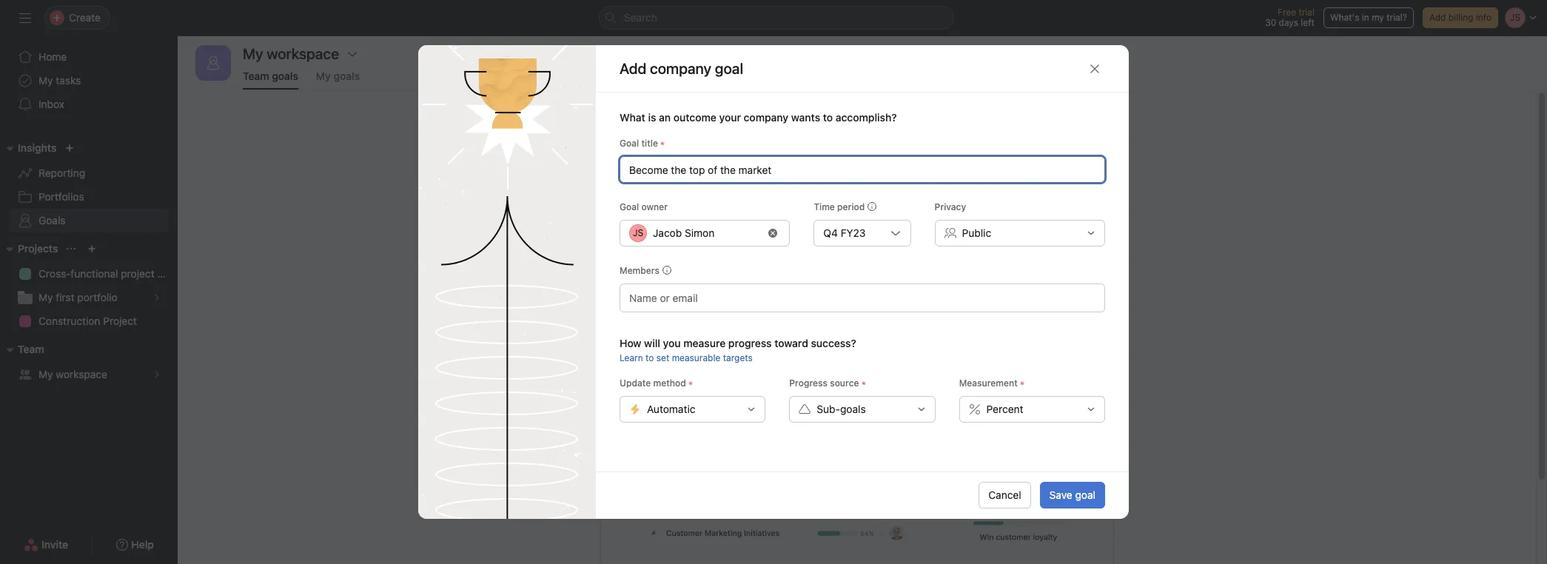 Task type: locate. For each thing, give the bounding box(es) containing it.
what's in my trial? button
[[1324, 7, 1414, 28]]

2 horizontal spatial add
[[1430, 12, 1446, 23]]

cancel
[[989, 489, 1022, 502]]

functional
[[71, 267, 118, 280]]

and right set
[[765, 163, 795, 184]]

remove image
[[769, 229, 778, 238]]

1 horizontal spatial add
[[672, 199, 694, 212]]

hide sidebar image
[[19, 12, 31, 24]]

connect
[[929, 199, 972, 212]]

automatic button
[[620, 396, 766, 423]]

1 vertical spatial goal
[[620, 201, 639, 213]]

goal left title
[[620, 138, 639, 149]]

organization's
[[789, 217, 864, 230]]

jacob simon
[[653, 227, 715, 239]]

goals for my goals
[[334, 70, 360, 82]]

add left billing
[[1430, 12, 1446, 23]]

progress
[[729, 337, 772, 350]]

add for add company goal
[[620, 60, 647, 77]]

owner
[[642, 201, 668, 213]]

1 horizontal spatial and
[[905, 199, 925, 212]]

my inside "projects" "element"
[[39, 291, 53, 304]]

goal
[[1075, 489, 1096, 502]]

global element
[[0, 36, 178, 125]]

cancel button
[[979, 482, 1031, 509]]

percent button
[[959, 396, 1105, 423]]

my left first
[[39, 291, 53, 304]]

my goals link
[[316, 70, 360, 90]]

save
[[1050, 489, 1073, 502]]

free
[[1278, 7, 1296, 18]]

insights button
[[0, 139, 57, 157]]

add inside button
[[1430, 12, 1446, 23]]

method
[[653, 378, 686, 389]]

0 horizontal spatial add
[[620, 60, 647, 77]]

and
[[765, 163, 795, 184], [905, 199, 925, 212]]

0 horizontal spatial your
[[719, 111, 741, 124]]

teams
[[819, 199, 852, 212]]

measure
[[684, 337, 726, 350]]

source
[[830, 378, 859, 389]]

work
[[975, 199, 1001, 212]]

1 vertical spatial your
[[1018, 199, 1042, 212]]

your right outcome
[[719, 111, 741, 124]]

2 vertical spatial add
[[672, 199, 694, 212]]

measurable
[[672, 352, 721, 364]]

plan
[[157, 267, 178, 280]]

required image for sub-goals
[[859, 379, 868, 388]]

required image
[[658, 139, 667, 148], [859, 379, 868, 388], [1018, 379, 1027, 388]]

level
[[720, 199, 744, 212]]

my for my first portfolio
[[39, 291, 53, 304]]

top-
[[697, 199, 720, 212]]

sub-goals
[[817, 403, 866, 415]]

your inside add top-level goals to help teams prioritize and connect work to your organization's objectives.
[[1018, 199, 1042, 212]]

automatic
[[647, 403, 696, 415]]

will
[[644, 337, 660, 350]]

0 horizontal spatial to
[[646, 352, 654, 364]]

1 horizontal spatial required image
[[859, 379, 868, 388]]

my inside global element
[[39, 74, 53, 87]]

what is an outcome your company wants to accomplish?
[[620, 111, 897, 124]]

0 vertical spatial add
[[1430, 12, 1446, 23]]

team
[[243, 70, 269, 82], [18, 343, 44, 355]]

to inside how will you measure progress toward success? learn to set measurable targets
[[646, 352, 654, 364]]

add inside dialog
[[620, 60, 647, 77]]

goals
[[272, 70, 298, 82], [334, 70, 360, 82], [747, 199, 776, 212], [840, 403, 866, 415]]

my down team 'dropdown button'
[[39, 368, 53, 381]]

1 vertical spatial and
[[905, 199, 925, 212]]

Enter goal name text field
[[620, 156, 1105, 183]]

0 vertical spatial and
[[765, 163, 795, 184]]

teams element
[[0, 336, 178, 389]]

construction
[[39, 315, 100, 327]]

what's
[[1330, 12, 1360, 23]]

team goals link
[[243, 70, 298, 90]]

goals inside add top-level goals to help teams prioritize and connect work to your organization's objectives.
[[747, 199, 776, 212]]

1 vertical spatial add
[[620, 60, 647, 77]]

goal
[[620, 138, 639, 149], [620, 201, 639, 213]]

required image
[[686, 379, 695, 388]]

team down my workspace
[[243, 70, 269, 82]]

0 vertical spatial goal
[[620, 138, 639, 149]]

0 vertical spatial team
[[243, 70, 269, 82]]

add company goal
[[620, 60, 743, 77]]

1 horizontal spatial team
[[243, 70, 269, 82]]

goal owner
[[620, 201, 668, 213]]

0 vertical spatial your
[[719, 111, 741, 124]]

add inside add top-level goals to help teams prioritize and connect work to your organization's objectives.
[[672, 199, 694, 212]]

2 goal from the top
[[620, 201, 639, 213]]

my left tasks
[[39, 74, 53, 87]]

update
[[620, 378, 651, 389]]

insights
[[18, 141, 57, 154]]

how will you measure progress toward success? learn to set measurable targets
[[620, 337, 856, 364]]

to left "help"
[[779, 199, 790, 212]]

invite button
[[14, 532, 78, 558]]

add top-level goals to help teams prioritize and connect work to your organization's objectives.
[[672, 199, 1042, 230]]

team for team goals
[[243, 70, 269, 82]]

time
[[814, 201, 835, 213]]

my down my workspace
[[316, 70, 331, 82]]

add left 'top-'
[[672, 199, 694, 212]]

trial
[[1299, 7, 1315, 18]]

and up objectives.
[[905, 199, 925, 212]]

to right work on the top right
[[1004, 199, 1015, 212]]

projects element
[[0, 235, 178, 336]]

outcome
[[674, 111, 717, 124]]

team inside 'dropdown button'
[[18, 343, 44, 355]]

q4 fy23 button
[[814, 220, 911, 247]]

save goal button
[[1040, 482, 1105, 509]]

required image up 'sub-goals' dropdown button
[[859, 379, 868, 388]]

add
[[1430, 12, 1446, 23], [620, 60, 647, 77], [672, 199, 694, 212]]

learn
[[620, 352, 643, 364]]

team button
[[0, 341, 44, 358]]

prioritize
[[855, 199, 902, 212]]

add up what in the top left of the page
[[620, 60, 647, 77]]

to
[[779, 199, 790, 212], [1004, 199, 1015, 212], [646, 352, 654, 364]]

public
[[962, 227, 992, 239]]

my goals
[[316, 70, 360, 82]]

0 horizontal spatial team
[[18, 343, 44, 355]]

add company goal dialog
[[418, 45, 1129, 519]]

required image up percent 'dropdown button'
[[1018, 379, 1027, 388]]

reporting link
[[9, 161, 169, 185]]

my inside the 'teams' element
[[39, 368, 53, 381]]

team down "construction"
[[18, 343, 44, 355]]

1 goal from the top
[[620, 138, 639, 149]]

required image down an
[[658, 139, 667, 148]]

search
[[624, 11, 657, 24]]

your up public dropdown button
[[1018, 199, 1042, 212]]

goals inside dropdown button
[[840, 403, 866, 415]]

title
[[642, 138, 658, 149]]

1 vertical spatial team
[[18, 343, 44, 355]]

targets
[[723, 352, 753, 364]]

company
[[744, 111, 789, 124]]

toward success?
[[775, 337, 856, 350]]

2 horizontal spatial to
[[1004, 199, 1015, 212]]

what
[[620, 111, 646, 124]]

goal left "owner"
[[620, 201, 639, 213]]

js
[[633, 227, 643, 238]]

invite
[[41, 538, 68, 551]]

1 horizontal spatial your
[[1018, 199, 1042, 212]]

inbox
[[39, 98, 64, 110]]

2 horizontal spatial required image
[[1018, 379, 1027, 388]]

required image for percent
[[1018, 379, 1027, 388]]

my tasks
[[39, 74, 81, 87]]

project
[[121, 267, 155, 280]]

public button
[[935, 220, 1105, 247]]

cross-functional project plan
[[39, 267, 178, 280]]

to left set
[[646, 352, 654, 364]]



Task type: describe. For each thing, give the bounding box(es) containing it.
left
[[1301, 17, 1315, 28]]

time period
[[814, 201, 865, 213]]

construction project link
[[9, 309, 169, 333]]

goals link
[[9, 209, 169, 232]]

my for my workspace
[[39, 368, 53, 381]]

portfolios
[[39, 190, 84, 203]]

q4
[[824, 227, 838, 239]]

home
[[39, 50, 67, 63]]

fy23
[[841, 227, 866, 239]]

project
[[103, 315, 137, 327]]

close this dialog image
[[1089, 63, 1101, 74]]

my workspace
[[39, 368, 107, 381]]

goals for sub-goals
[[840, 403, 866, 415]]

home link
[[9, 45, 169, 69]]

period
[[837, 201, 865, 213]]

my
[[1372, 12, 1384, 23]]

add billing info button
[[1423, 7, 1499, 28]]

q4 fy23
[[824, 227, 866, 239]]

free trial 30 days left
[[1265, 7, 1315, 28]]

set
[[657, 352, 670, 364]]

first
[[56, 291, 75, 304]]

cross-functional project plan link
[[9, 262, 178, 286]]

in
[[1362, 12, 1370, 23]]

my workspace link
[[9, 363, 169, 386]]

projects
[[18, 242, 58, 255]]

search list box
[[599, 6, 954, 30]]

and inside add top-level goals to help teams prioritize and connect work to your organization's objectives.
[[905, 199, 925, 212]]

company goal
[[650, 60, 743, 77]]

info
[[1476, 12, 1492, 23]]

reporting
[[39, 167, 85, 179]]

my for my tasks
[[39, 74, 53, 87]]

0 horizontal spatial and
[[765, 163, 795, 184]]

save goal
[[1050, 489, 1096, 502]]

portfolio
[[77, 291, 118, 304]]

is
[[648, 111, 656, 124]]

privacy
[[935, 201, 966, 213]]

0 horizontal spatial required image
[[658, 139, 667, 148]]

trial?
[[1387, 12, 1407, 23]]

add for add billing info
[[1430, 12, 1446, 23]]

1 horizontal spatial to
[[779, 199, 790, 212]]

team goals
[[243, 70, 298, 82]]

goal title
[[620, 138, 658, 149]]

inbox link
[[9, 93, 169, 116]]

insights element
[[0, 135, 178, 235]]

billing
[[1449, 12, 1474, 23]]

team for team
[[18, 343, 44, 355]]

what's in my trial?
[[1330, 12, 1407, 23]]

set and achieve strategic goals
[[735, 163, 979, 184]]

goals for team goals
[[272, 70, 298, 82]]

Name or email text field
[[629, 289, 709, 307]]

objectives.
[[867, 217, 925, 230]]

update method
[[620, 378, 686, 389]]

add billing info
[[1430, 12, 1492, 23]]

you
[[663, 337, 681, 350]]

construction project
[[39, 315, 137, 327]]

simon
[[685, 227, 715, 239]]

achieve
[[799, 163, 860, 184]]

progress
[[790, 378, 828, 389]]

30
[[1265, 17, 1277, 28]]

to accomplish?
[[823, 111, 897, 124]]

members
[[620, 265, 660, 276]]

sub-goals button
[[790, 396, 936, 423]]

how
[[620, 337, 642, 350]]

search button
[[599, 6, 954, 30]]

days
[[1279, 17, 1299, 28]]

goal for goal owner
[[620, 201, 639, 213]]

add for add top-level goals to help teams prioritize and connect work to your organization's objectives.
[[672, 199, 694, 212]]

your inside add company goal dialog
[[719, 111, 741, 124]]

sub-
[[817, 403, 840, 415]]

my tasks link
[[9, 69, 169, 93]]

goal for goal title
[[620, 138, 639, 149]]

percent
[[987, 403, 1024, 415]]

jacob
[[653, 227, 682, 239]]

wants
[[791, 111, 820, 124]]

measurement
[[959, 378, 1018, 389]]

my for my goals
[[316, 70, 331, 82]]

my first portfolio link
[[9, 286, 169, 309]]

progress source
[[790, 378, 859, 389]]

cross-
[[39, 267, 71, 280]]



Task type: vqa. For each thing, say whether or not it's contained in the screenshot.


